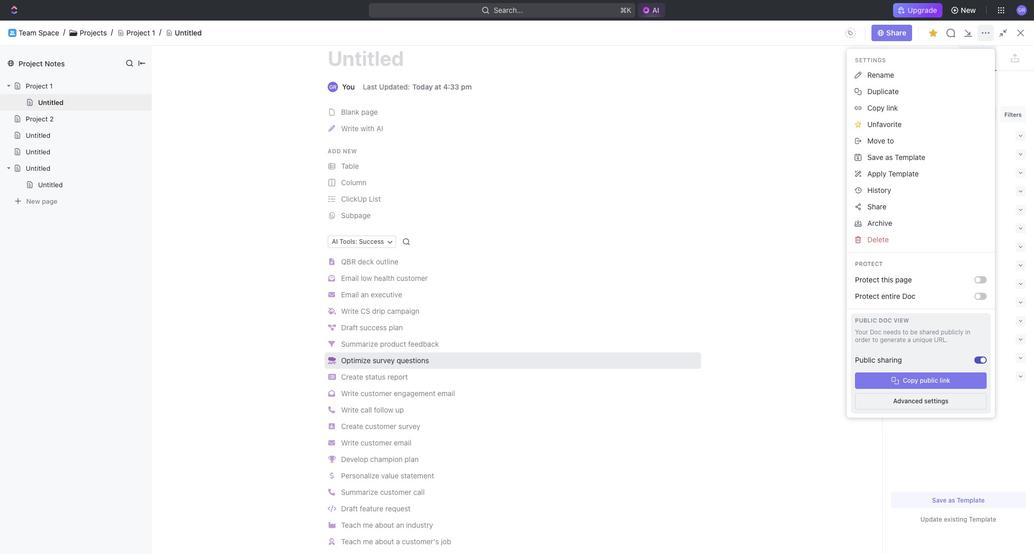 Task type: vqa. For each thing, say whether or not it's contained in the screenshot.
6
no



Task type: locate. For each thing, give the bounding box(es) containing it.
1 vertical spatial team space link
[[25, 197, 125, 213]]

1 vertical spatial me
[[363, 537, 373, 546]]

apply
[[868, 169, 886, 178]]

team space up 'home'
[[19, 28, 59, 37]]

1 vertical spatial email
[[341, 290, 359, 299]]

0 vertical spatial phone image
[[328, 407, 335, 414]]

0 vertical spatial 1
[[152, 28, 155, 37]]

blank
[[341, 108, 359, 116]]

summarize up 'optimize' at the bottom left
[[341, 340, 378, 348]]

protect up protect this page on the right
[[855, 260, 883, 267]]

project notes up blank page button
[[466, 89, 511, 98]]

write inside button
[[341, 438, 359, 447]]

customer down follow
[[365, 422, 396, 431]]

email right engagement
[[437, 389, 455, 398]]

write left cs
[[341, 307, 359, 315]]

square poll vertical image
[[329, 423, 335, 430]]

1 teach from the top
[[341, 521, 361, 529]]

1 email from the top
[[341, 274, 359, 282]]

an inside 'teach me about an industry' button
[[396, 521, 404, 529]]

0 vertical spatial project 1
[[126, 28, 155, 37]]

public inside public doc view your doc needs to be shared publicly in order to generate a unique url.
[[855, 317, 877, 324]]

create inside create status report button
[[341, 372, 363, 381]]

0 vertical spatial email
[[341, 274, 359, 282]]

campaign
[[387, 307, 420, 315]]

1 horizontal spatial a
[[908, 336, 911, 344]]

write for write customer engagement email
[[341, 389, 359, 398]]

0 vertical spatial draft
[[341, 323, 358, 332]]

customer right health
[[397, 274, 428, 282]]

2 draft from the top
[[341, 504, 358, 513]]

save down move
[[868, 153, 884, 162]]

project right - at the top of page
[[915, 187, 939, 196]]

0 vertical spatial team space
[[19, 28, 59, 37]]

new up search docs on the top right
[[961, 6, 976, 14]]

2 vertical spatial new
[[26, 197, 40, 205]]

doc inside new doc button
[[1010, 28, 1024, 37]]

new for new doc
[[993, 28, 1009, 37]]

call down statement
[[413, 488, 425, 496]]

to right move
[[887, 136, 894, 145]]

notes right 'home'
[[45, 59, 65, 68]]

write for write call follow up
[[341, 405, 359, 414]]

4 write from the top
[[341, 405, 359, 414]]

template up 'update existing template'
[[957, 496, 985, 504]]

as
[[885, 153, 893, 162], [948, 496, 955, 504]]

link right public
[[940, 377, 950, 384]]

email inside "button"
[[341, 274, 359, 282]]

new for new
[[961, 6, 976, 14]]

template right existing
[[969, 516, 996, 523]]

about for an
[[375, 521, 394, 529]]

1 vertical spatial email
[[394, 438, 411, 447]]

1 horizontal spatial 1
[[152, 28, 155, 37]]

0 horizontal spatial a
[[396, 537, 400, 546]]

email
[[341, 274, 359, 282], [341, 290, 359, 299]]

1 horizontal spatial to
[[887, 136, 894, 145]]

1 horizontal spatial email
[[437, 389, 455, 398]]

write for write customer email
[[341, 438, 359, 447]]

1 column header from the left
[[144, 181, 155, 198]]

phone image down envelope open image
[[328, 407, 335, 414]]

draft right diagram project image
[[341, 323, 358, 332]]

plan
[[389, 323, 403, 332], [405, 455, 419, 464]]

apply template button
[[851, 166, 991, 182]]

⌘k
[[620, 6, 631, 14]]

personalize value statement button
[[325, 468, 701, 484]]

customer down 'status'
[[361, 389, 392, 398]]

0 horizontal spatial new
[[26, 197, 40, 205]]

2 horizontal spatial to
[[903, 328, 909, 336]]

a inside button
[[396, 537, 400, 546]]

0 vertical spatial call
[[361, 405, 372, 414]]

0 vertical spatial copy
[[868, 103, 885, 112]]

public doc view your doc needs to be shared publicly in order to generate a unique url.
[[855, 317, 970, 344]]

2 column header from the left
[[535, 181, 638, 198]]

& right be
[[920, 335, 925, 344]]

teach for teach me about a customer's job
[[341, 537, 361, 546]]

a left unique
[[908, 336, 911, 344]]

projects
[[80, 28, 107, 37]]

customer for call
[[380, 488, 411, 496]]

all
[[891, 131, 900, 140]]

0 horizontal spatial plan
[[389, 323, 403, 332]]

customer inside button
[[361, 438, 392, 447]]

update existing template
[[921, 516, 996, 523]]

project 1 up dashboards
[[26, 82, 53, 90]]

1 vertical spatial user group image
[[11, 202, 18, 208]]

0 vertical spatial team space link
[[19, 28, 59, 37]]

subpage button
[[325, 207, 701, 224]]

protect down protect this page on the right
[[855, 292, 879, 300]]

status
[[365, 372, 386, 381]]

date viewed row
[[144, 181, 1022, 198]]

survey down summarize product feedback
[[373, 356, 395, 365]]

protect this page
[[855, 275, 912, 284]]

0 vertical spatial teach
[[341, 521, 361, 529]]

draft for draft success plan
[[341, 323, 358, 332]]

0 horizontal spatial an
[[361, 290, 369, 299]]

0 vertical spatial link
[[887, 103, 898, 112]]

1 summarize from the top
[[341, 340, 378, 348]]

new down spaces
[[26, 197, 40, 205]]

2 summarize from the top
[[341, 488, 378, 496]]

1 vertical spatial survey
[[398, 422, 420, 431]]

about for a
[[375, 537, 394, 546]]

page for blank page
[[361, 108, 378, 116]]

duplicate button
[[851, 83, 991, 100]]

1 vertical spatial copy
[[903, 377, 918, 384]]

support
[[891, 372, 919, 381]]

2 me from the top
[[363, 537, 373, 546]]

to inside button
[[887, 136, 894, 145]]

space for team space link related to user group image to the top
[[38, 28, 59, 37]]

write right envelope open image
[[341, 389, 359, 398]]

1 horizontal spatial an
[[396, 521, 404, 529]]

copy for copy link
[[868, 103, 885, 112]]

email low health customer button
[[325, 270, 701, 287]]

to left be
[[903, 328, 909, 336]]

0 vertical spatial project notes
[[19, 59, 65, 68]]

0 horizontal spatial to
[[872, 336, 878, 344]]

1 create from the top
[[341, 372, 363, 381]]

public down order
[[855, 356, 876, 364]]

2 cell from the left
[[535, 198, 638, 216]]

save as template up other
[[868, 153, 925, 162]]

history button
[[851, 182, 991, 199]]

1 horizontal spatial survey
[[398, 422, 420, 431]]

Search by name... text field
[[858, 161, 988, 176]]

me for teach me about an industry
[[363, 521, 373, 529]]

customer up develop champion plan
[[361, 438, 392, 447]]

3 protect from the top
[[855, 292, 879, 300]]

save inside button
[[868, 153, 884, 162]]

team inside sidebar navigation
[[25, 200, 43, 209]]

1 horizontal spatial project 1
[[126, 28, 155, 37]]

success
[[360, 323, 387, 332]]

1 horizontal spatial save
[[932, 496, 947, 504]]

notes up blank page button
[[492, 89, 511, 98]]

1 horizontal spatial page
[[361, 108, 378, 116]]

engagement
[[394, 389, 436, 398]]

save as template up 'update existing template'
[[932, 496, 985, 504]]

0 vertical spatial create
[[341, 372, 363, 381]]

new inside button
[[961, 6, 976, 14]]

1 vertical spatial phone image
[[328, 489, 335, 496]]

outline
[[376, 257, 398, 266]]

1 vertical spatial project notes
[[466, 89, 511, 98]]

as up existing
[[948, 496, 955, 504]]

2 create from the top
[[341, 422, 363, 431]]

customer
[[397, 274, 428, 282], [361, 389, 392, 398], [365, 422, 396, 431], [361, 438, 392, 447], [380, 488, 411, 496]]

plan up the product
[[389, 323, 403, 332]]

0 horizontal spatial 1
[[50, 82, 53, 90]]

1 vertical spatial 1
[[50, 82, 53, 90]]

trophy image
[[328, 456, 336, 463]]

copy
[[868, 103, 885, 112], [903, 377, 918, 384]]

draft feature request button
[[325, 501, 701, 517]]

create status report
[[341, 372, 408, 381]]

notes
[[45, 59, 65, 68], [492, 89, 511, 98]]

an
[[361, 290, 369, 299], [396, 521, 404, 529]]

qbr
[[341, 257, 356, 266]]

0 horizontal spatial copy
[[868, 103, 885, 112]]

0 horizontal spatial project notes
[[19, 59, 65, 68]]

1 horizontal spatial notes
[[492, 89, 511, 98]]

cell
[[144, 198, 155, 216], [535, 198, 638, 216], [638, 198, 757, 216], [757, 198, 839, 216], [922, 198, 1004, 216]]

0 horizontal spatial as
[[885, 153, 893, 162]]

0 horizontal spatial docs
[[25, 88, 42, 97]]

with
[[361, 124, 375, 133]]

1 draft from the top
[[341, 323, 358, 332]]

sales
[[891, 298, 910, 307]]

2 email from the top
[[341, 290, 359, 299]]

team space inside sidebar navigation
[[25, 200, 65, 209]]

1 vertical spatial teach
[[341, 537, 361, 546]]

1 vertical spatial new
[[993, 28, 1009, 37]]

create customer survey button
[[325, 418, 701, 435]]

create inside create customer survey button
[[341, 422, 363, 431]]

1 vertical spatial page
[[42, 197, 57, 205]]

link inside button
[[887, 103, 898, 112]]

protect left this
[[855, 275, 879, 284]]

2 horizontal spatial new
[[993, 28, 1009, 37]]

share inside 'button'
[[868, 202, 887, 211]]

4 column header from the left
[[757, 181, 839, 198]]

link up unfavorite
[[887, 103, 898, 112]]

1 vertical spatial notes
[[492, 89, 511, 98]]

public up "your"
[[855, 317, 877, 324]]

url.
[[934, 336, 948, 344]]

team up 'home'
[[19, 28, 36, 37]]

4 cell from the left
[[757, 198, 839, 216]]

me down teach me about an industry
[[363, 537, 373, 546]]

0 vertical spatial protect
[[855, 260, 883, 267]]

smog image
[[328, 357, 336, 364]]

an up cs
[[361, 290, 369, 299]]

1 vertical spatial share
[[868, 202, 887, 211]]

save up update on the bottom right of page
[[932, 496, 947, 504]]

sidebar navigation
[[0, 21, 131, 554]]

0 vertical spatial notes
[[45, 59, 65, 68]]

public for public sharing
[[855, 356, 876, 364]]

& for engineering
[[934, 224, 939, 233]]

0 vertical spatial save as template
[[868, 153, 925, 162]]

& left product
[[934, 224, 939, 233]]

2 write from the top
[[341, 307, 359, 315]]

0 vertical spatial summarize
[[341, 340, 378, 348]]

2 horizontal spatial docs
[[960, 28, 977, 37]]

0 horizontal spatial call
[[361, 405, 372, 414]]

favorites button
[[4, 147, 39, 160]]

1 vertical spatial as
[[948, 496, 955, 504]]

an down request at the bottom of the page
[[396, 521, 404, 529]]

home
[[25, 54, 44, 62]]

1 horizontal spatial as
[[948, 496, 955, 504]]

phone image inside write call follow up button
[[328, 407, 335, 414]]

clickup list
[[341, 194, 381, 203]]

team for team space link related to user group image to the top
[[19, 28, 36, 37]]

me for teach me about a customer's job
[[363, 537, 373, 546]]

create status report button
[[325, 369, 701, 385]]

teach right "industry" image
[[341, 521, 361, 529]]

write for write with ai
[[341, 124, 359, 133]]

template up pmo
[[888, 169, 919, 178]]

0 vertical spatial share
[[886, 28, 907, 37]]

template up other
[[895, 153, 925, 162]]

1 protect from the top
[[855, 260, 883, 267]]

0 vertical spatial a
[[908, 336, 911, 344]]

1 phone image from the top
[[328, 407, 335, 414]]

a inside public doc view your doc needs to be shared publicly in order to generate a unique url.
[[908, 336, 911, 344]]

teach
[[341, 521, 361, 529], [341, 537, 361, 546]]

email inside button
[[341, 290, 359, 299]]

engineering & product
[[891, 224, 968, 233]]

4
[[845, 202, 850, 211]]

create right square poll vertical icon
[[341, 422, 363, 431]]

search docs button
[[920, 25, 983, 41]]

team space down spaces
[[25, 200, 65, 209]]

& left design
[[921, 280, 927, 288]]

0 vertical spatial plan
[[389, 323, 403, 332]]

email left low
[[341, 274, 359, 282]]

to right order
[[872, 336, 878, 344]]

survey inside button
[[398, 422, 420, 431]]

call left follow
[[361, 405, 372, 414]]

qbr deck outline
[[341, 257, 398, 266]]

doc
[[1010, 28, 1024, 37], [902, 292, 916, 300], [879, 317, 892, 324], [870, 328, 882, 336]]

draft
[[341, 323, 358, 332], [341, 504, 358, 513]]

2 vertical spatial protect
[[855, 292, 879, 300]]

1 vertical spatial plan
[[405, 455, 419, 464]]

new inside button
[[993, 28, 1009, 37]]

drip
[[372, 307, 385, 315]]

draft right code image
[[341, 504, 358, 513]]

1 vertical spatial project 1
[[26, 82, 53, 90]]

0 vertical spatial survey
[[373, 356, 395, 365]]

management
[[941, 187, 985, 196]]

me down feature
[[363, 521, 373, 529]]

copy down 'duplicate'
[[868, 103, 885, 112]]

1 vertical spatial summarize
[[341, 488, 378, 496]]

write down blank
[[341, 124, 359, 133]]

2 protect from the top
[[855, 275, 879, 284]]

0 vertical spatial an
[[361, 290, 369, 299]]

3 write from the top
[[341, 389, 359, 398]]

share down history
[[868, 202, 887, 211]]

page inside button
[[361, 108, 378, 116]]

column header
[[144, 181, 155, 198], [535, 181, 638, 198], [638, 181, 757, 198], [757, 181, 839, 198]]

email inside button
[[437, 389, 455, 398]]

5 write from the top
[[341, 438, 359, 447]]

teach me about an industry
[[341, 521, 433, 529]]

team space link
[[19, 28, 59, 37], [25, 197, 125, 213]]

write customer engagement email
[[341, 389, 455, 398]]

column
[[341, 178, 367, 187]]

1 vertical spatial space
[[45, 200, 65, 209]]

customer for email
[[361, 438, 392, 447]]

customer up request at the bottom of the page
[[380, 488, 411, 496]]

list
[[369, 194, 381, 203]]

docs
[[150, 28, 167, 37], [960, 28, 977, 37], [25, 88, 42, 97]]

0 horizontal spatial email
[[394, 438, 411, 447]]

about down teach me about an industry
[[375, 537, 394, 546]]

summarize product feedback
[[341, 340, 439, 348]]

create down 'optimize' at the bottom left
[[341, 372, 363, 381]]

write up develop at the left bottom of the page
[[341, 438, 359, 447]]

project up "docs" link
[[19, 59, 43, 68]]

survey down "up"
[[398, 422, 420, 431]]

1 vertical spatial about
[[375, 537, 394, 546]]

1 write from the top
[[341, 124, 359, 133]]

1 vertical spatial create
[[341, 422, 363, 431]]

0 horizontal spatial save as template
[[868, 153, 925, 162]]

1 vertical spatial protect
[[855, 275, 879, 284]]

& for sales
[[911, 298, 917, 307]]

team
[[19, 28, 36, 37], [25, 200, 43, 209]]

copy inside button
[[868, 103, 885, 112]]

2 teach from the top
[[341, 537, 361, 546]]

clickup
[[341, 194, 367, 203]]

phone image down "dollar sign" image
[[328, 489, 335, 496]]

write cs drip campaign button
[[325, 303, 701, 320]]

1 vertical spatial draft
[[341, 504, 358, 513]]

space for user group image in sidebar navigation's team space link
[[45, 200, 65, 209]]

spaces
[[8, 167, 30, 174]]

customer inside button
[[365, 422, 396, 431]]

home link
[[4, 50, 127, 66]]

project right 4:33
[[466, 89, 490, 98]]

today
[[412, 82, 433, 91]]

1 vertical spatial team space
[[25, 200, 65, 209]]

0 vertical spatial email
[[437, 389, 455, 398]]

write customer email button
[[325, 435, 701, 451]]

1 horizontal spatial plan
[[405, 455, 419, 464]]

create for create status report
[[341, 372, 363, 381]]

0 horizontal spatial save
[[868, 153, 884, 162]]

0 vertical spatial space
[[38, 28, 59, 37]]

untitled
[[175, 28, 202, 37], [328, 46, 404, 70], [38, 98, 64, 107], [26, 131, 50, 139], [26, 148, 50, 156], [26, 164, 50, 172], [38, 181, 63, 189]]

1 public from the top
[[855, 317, 877, 324]]

team for user group image in sidebar navigation's team space link
[[25, 200, 43, 209]]

cs
[[361, 307, 370, 315]]

0 vertical spatial about
[[375, 521, 394, 529]]

a down teach me about an industry
[[396, 537, 400, 546]]

email right envelope image
[[341, 290, 359, 299]]

project 1 right 'projects'
[[126, 28, 155, 37]]

2 public from the top
[[855, 356, 876, 364]]

envelope open text image
[[328, 275, 335, 282]]

protect for protect
[[855, 260, 883, 267]]

blank page button
[[325, 104, 701, 120]]

about down "draft feature request"
[[375, 521, 394, 529]]

new
[[343, 148, 357, 154]]

1 vertical spatial an
[[396, 521, 404, 529]]

phone image for summarize customer call
[[328, 489, 335, 496]]

summarize product feedback button
[[325, 336, 701, 352]]

0 vertical spatial as
[[885, 153, 893, 162]]

rectangle list image
[[328, 374, 336, 381]]

mins
[[852, 202, 868, 211]]

as up apply template
[[885, 153, 893, 162]]

email up the champion
[[394, 438, 411, 447]]

team space for user group image in sidebar navigation
[[25, 200, 65, 209]]

feature
[[360, 504, 383, 513]]

plan up statement
[[405, 455, 419, 464]]

last updated: today at 4:33 pm
[[363, 82, 472, 91]]

2 about from the top
[[375, 537, 394, 546]]

link
[[887, 103, 898, 112], [940, 377, 950, 384]]

user group image
[[10, 31, 15, 35], [11, 202, 18, 208]]

finance
[[891, 335, 918, 344]]

0 horizontal spatial page
[[42, 197, 57, 205]]

1 vertical spatial public
[[855, 356, 876, 364]]

0 vertical spatial team
[[19, 28, 36, 37]]

space inside sidebar navigation
[[45, 200, 65, 209]]

write left follow
[[341, 405, 359, 414]]

1 horizontal spatial new
[[961, 6, 976, 14]]

0 vertical spatial me
[[363, 521, 373, 529]]

summarize down personalize
[[341, 488, 378, 496]]

0 vertical spatial page
[[361, 108, 378, 116]]

apply template
[[868, 169, 919, 178]]

phone image
[[328, 407, 335, 414], [328, 489, 335, 496]]

public for public doc view your doc needs to be shared publicly in order to generate a unique url.
[[855, 317, 877, 324]]

teach right user astronaut icon
[[341, 537, 361, 546]]

new right search docs on the top right
[[993, 28, 1009, 37]]

team down spaces
[[25, 200, 43, 209]]

add new
[[328, 148, 357, 154]]

& left crm
[[911, 298, 917, 307]]

1 horizontal spatial call
[[413, 488, 425, 496]]

project notes up "docs" link
[[19, 59, 65, 68]]

copy public link
[[903, 377, 950, 384]]

1 about from the top
[[375, 521, 394, 529]]

save as template
[[868, 153, 925, 162], [932, 496, 985, 504]]

1 vertical spatial link
[[940, 377, 950, 384]]

share down upgrade link
[[886, 28, 907, 37]]

phone image inside the "summarize customer call" button
[[328, 489, 335, 496]]

envelope image
[[328, 440, 335, 446]]

2 phone image from the top
[[328, 489, 335, 496]]

1 vertical spatial team
[[25, 200, 43, 209]]

page for new page
[[42, 197, 57, 205]]

0 horizontal spatial notes
[[45, 59, 65, 68]]

0 vertical spatial new
[[961, 6, 976, 14]]

1 me from the top
[[363, 521, 373, 529]]

copy left public
[[903, 377, 918, 384]]



Task type: describe. For each thing, give the bounding box(es) containing it.
pmo - project management
[[891, 187, 985, 196]]

ai
[[377, 124, 383, 133]]

dollar sign image
[[330, 473, 334, 479]]

1 vertical spatial save as template
[[932, 496, 985, 504]]

draft success plan button
[[325, 320, 701, 336]]

project 2
[[26, 115, 54, 123]]

3 cell from the left
[[638, 198, 757, 216]]

1 vertical spatial call
[[413, 488, 425, 496]]

an inside email an executive button
[[361, 290, 369, 299]]

sharing
[[877, 356, 902, 364]]

template inside 'button'
[[888, 169, 919, 178]]

0 vertical spatial user group image
[[10, 31, 15, 35]]

copy for copy public link
[[903, 377, 918, 384]]

move to button
[[851, 133, 991, 149]]

pencil image
[[328, 125, 335, 132]]

plan for draft success plan
[[389, 323, 403, 332]]

summarize customer call
[[341, 488, 425, 496]]

history
[[868, 186, 891, 194]]

existing
[[944, 516, 967, 523]]

industry
[[406, 521, 433, 529]]

archive
[[868, 219, 892, 227]]

summarize for summarize product feedback
[[341, 340, 378, 348]]

advanced settings
[[893, 397, 949, 405]]

2
[[50, 115, 54, 123]]

engineering
[[891, 224, 932, 233]]

product
[[941, 224, 968, 233]]

new doc
[[993, 28, 1024, 37]]

save as template button
[[851, 149, 991, 166]]

file powerpoint image
[[329, 258, 334, 265]]

teach me about a customer's job button
[[325, 534, 701, 550]]

1 horizontal spatial link
[[940, 377, 950, 384]]

1 horizontal spatial docs
[[150, 28, 167, 37]]

date viewed
[[845, 185, 881, 193]]

4 mins ago row
[[144, 197, 1022, 217]]

product
[[380, 340, 406, 348]]

email for email an executive
[[341, 290, 359, 299]]

write call follow up button
[[325, 402, 701, 418]]

template inside button
[[895, 153, 925, 162]]

5 cell from the left
[[922, 198, 1004, 216]]

optimize survey questions
[[341, 356, 429, 365]]

plan for develop champion plan
[[405, 455, 419, 464]]

draft feature request
[[341, 504, 411, 513]]

public sharing
[[855, 356, 902, 364]]

draft for draft feature request
[[341, 504, 358, 513]]

team space link for user group image in sidebar navigation
[[25, 197, 125, 213]]

user group image inside sidebar navigation
[[11, 202, 18, 208]]

accounting
[[927, 335, 965, 344]]

low
[[361, 274, 372, 282]]

phone image for write call follow up
[[328, 407, 335, 414]]

docs inside search docs button
[[960, 28, 977, 37]]

project right 'projects'
[[126, 28, 150, 37]]

1 cell from the left
[[144, 198, 155, 216]]

customer inside "button"
[[397, 274, 428, 282]]

envelope open image
[[328, 390, 335, 397]]

date viewed button
[[839, 182, 897, 198]]

statement
[[401, 471, 434, 480]]

delete button
[[851, 232, 991, 248]]

& for finance
[[920, 335, 925, 344]]

4 mins ago table
[[144, 181, 1022, 217]]

ago
[[870, 202, 882, 211]]

industry image
[[328, 522, 336, 529]]

project up dashboards
[[26, 82, 48, 90]]

diagram project image
[[328, 324, 336, 331]]

your
[[855, 328, 868, 336]]

marketing
[[891, 150, 925, 159]]

team space link for user group image to the top
[[19, 28, 59, 37]]

email an executive button
[[325, 287, 701, 303]]

write for write cs drip campaign
[[341, 307, 359, 315]]

new for new page
[[26, 197, 40, 205]]

docs inside sidebar navigation
[[25, 88, 42, 97]]

report
[[388, 372, 408, 381]]

filter image
[[328, 341, 335, 348]]

customer for survey
[[365, 422, 396, 431]]

develop
[[341, 455, 368, 464]]

move to
[[868, 136, 894, 145]]

sales & crm
[[891, 298, 935, 307]]

team space for user group image to the top
[[19, 28, 59, 37]]

view
[[894, 317, 909, 324]]

save as template inside button
[[868, 153, 925, 162]]

user astronaut image
[[329, 538, 335, 545]]

other
[[891, 169, 911, 177]]

create for create customer survey
[[341, 422, 363, 431]]

email for email low health customer
[[341, 274, 359, 282]]

customer for engagement
[[361, 389, 392, 398]]

1 vertical spatial save
[[932, 496, 947, 504]]

1 horizontal spatial project notes
[[466, 89, 511, 98]]

copy link button
[[851, 100, 991, 116]]

design
[[928, 280, 952, 288]]

unique
[[913, 336, 932, 344]]

Search... text field
[[897, 107, 993, 122]]

it
[[891, 317, 898, 325]]

assigned
[[329, 166, 360, 174]]

settings
[[925, 397, 949, 405]]

summarize for summarize customer call
[[341, 488, 378, 496]]

code image
[[328, 505, 336, 512]]

optimize survey questions button
[[325, 352, 701, 369]]

upgrade link
[[893, 3, 942, 17]]

project notes link
[[448, 85, 718, 102]]

2 vertical spatial page
[[895, 275, 912, 284]]

job
[[441, 537, 451, 546]]

professional services
[[891, 354, 964, 362]]

feedback
[[408, 340, 439, 348]]

viewed
[[861, 185, 881, 193]]

4:33
[[443, 82, 459, 91]]

4 mins ago
[[845, 202, 882, 211]]

as inside button
[[885, 153, 893, 162]]

publicly
[[941, 328, 964, 336]]

up
[[395, 405, 404, 414]]

envelope image
[[328, 291, 335, 298]]

finance & accounting
[[891, 335, 965, 344]]

write call follow up
[[341, 405, 404, 414]]

3 column header from the left
[[638, 181, 757, 198]]

archive button
[[851, 215, 991, 232]]

teach for teach me about an industry
[[341, 521, 361, 529]]

& for creative
[[921, 280, 927, 288]]

templates
[[891, 84, 935, 95]]

personalize value statement
[[341, 471, 434, 480]]

settings
[[855, 57, 886, 63]]

creative & design
[[891, 280, 952, 288]]

search
[[934, 28, 958, 37]]

update
[[921, 516, 942, 523]]

move
[[868, 136, 885, 145]]

shared
[[919, 328, 939, 336]]

project inside project notes link
[[466, 89, 490, 98]]

protect for protect entire doc
[[855, 292, 879, 300]]

protect for protect this page
[[855, 275, 879, 284]]

email inside button
[[394, 438, 411, 447]]

pmo
[[891, 187, 908, 196]]

draft success plan
[[341, 323, 403, 332]]

-
[[909, 187, 913, 196]]

email low health customer
[[341, 274, 428, 282]]

share button
[[851, 199, 991, 215]]

qbr deck outline button
[[325, 254, 701, 270]]

crm
[[918, 298, 935, 307]]

survey inside 'button'
[[373, 356, 395, 365]]

updated:
[[379, 82, 410, 91]]

favorites
[[8, 149, 35, 157]]

protect entire doc
[[855, 292, 916, 300]]

project left 2 at the top left of the page
[[26, 115, 48, 123]]

search...
[[494, 6, 523, 14]]

fill drip image
[[328, 308, 336, 315]]

develop champion plan button
[[325, 451, 701, 468]]



